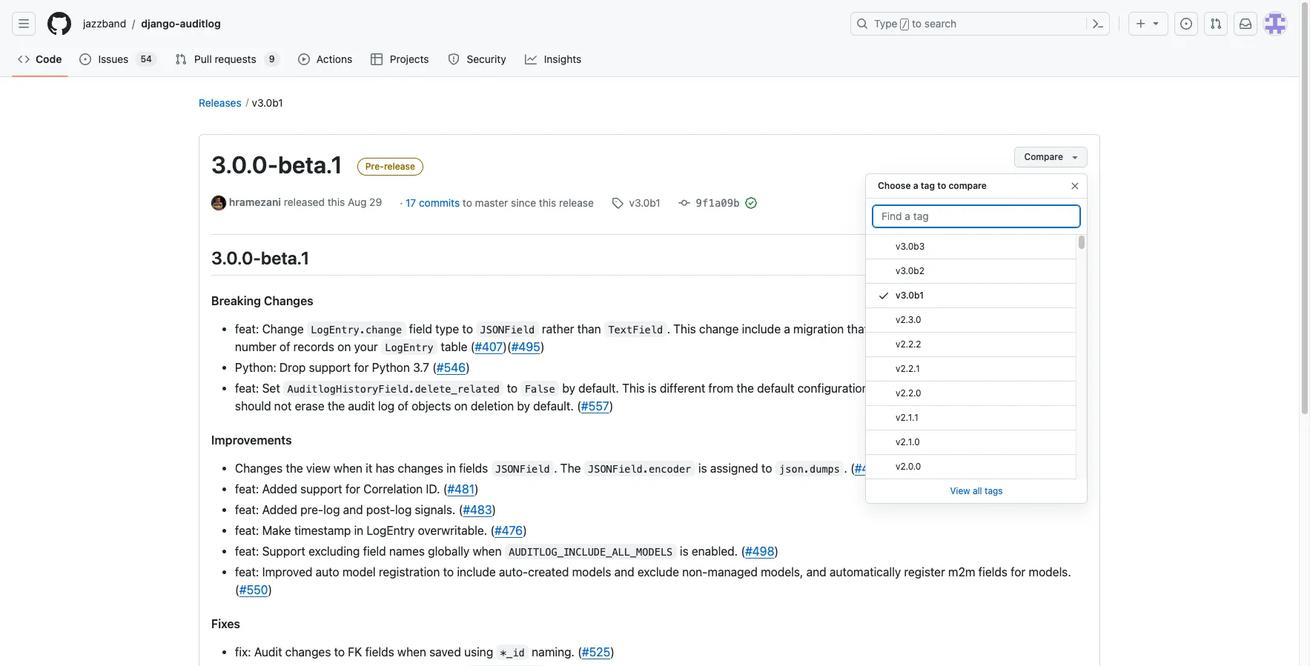 Task type: vqa. For each thing, say whether or not it's contained in the screenshot.
the middle "v3.0b1"
yes



Task type: describe. For each thing, give the bounding box(es) containing it.
3 feat: from the top
[[235, 482, 259, 496]]

breaking changes
[[211, 294, 313, 307]]

#489 link
[[855, 462, 884, 475]]

( down the #481 link
[[459, 503, 463, 517]]

django's
[[886, 382, 933, 395]]

different
[[660, 382, 705, 395]]

) up auto-
[[523, 524, 527, 537]]

2 horizontal spatial of
[[872, 382, 883, 395]]

v2.1.0
[[896, 437, 920, 448]]

to inside feat: improved auto model registration to include auto-created models and exclude non-managed models, and automatically register m2m fields for models. (
[[443, 565, 454, 579]]

54
[[141, 53, 152, 65]]

changes inside 'changes the view when it has changes in fields jsonfield . the jsonfield.encoder is assigned to json.dumps . ( #489 ) feat: added support for correlation id. ( #481 ) feat: added pre-log and post-log signals. ( #483 ) feat: make timestamp in logentry overwritable. ( #476 ) feat: support excluding field names globally when auditlog_include_all_models is enabled. ( #498 )'
[[398, 462, 443, 475]]

· 17 commits to master           since this release
[[400, 197, 594, 209]]

to left fk
[[334, 646, 345, 659]]

your
[[354, 340, 378, 353]]

#557
[[581, 399, 609, 413]]

0 horizontal spatial changes
[[285, 646, 331, 659]]

issues
[[98, 53, 129, 65]]

view
[[306, 462, 331, 475]]

git pull request image for the bottom the issue opened "image"
[[175, 53, 187, 65]]

insights
[[544, 53, 582, 65]]

#495
[[512, 340, 540, 353]]

search
[[925, 17, 957, 30]]

code image
[[18, 53, 30, 65]]

0 vertical spatial for
[[354, 361, 369, 374]]

0 horizontal spatial v3.0b1
[[252, 96, 283, 109]]

pre-
[[300, 503, 323, 517]]

2 horizontal spatial on
[[1045, 322, 1058, 336]]

pre-release
[[365, 161, 415, 172]]

2 horizontal spatial .
[[844, 462, 848, 475]]

fix: audit changes to fk fields when saved using *_id naming. ( #525 )
[[235, 646, 615, 659]]

1 horizontal spatial default.
[[579, 382, 619, 395]]

created
[[528, 565, 569, 579]]

auditlog
[[180, 17, 221, 30]]

configuration
[[798, 382, 869, 395]]

to up logentry table ( #407 )( #495 )
[[462, 322, 473, 336]]

table image
[[371, 53, 383, 65]]

list containing jazzband
[[77, 12, 842, 36]]

to inside 'changes the view when it has changes in fields jsonfield . the jsonfield.encoder is assigned to json.dumps . ( #489 ) feat: added support for correlation id. ( #481 ) feat: added pre-log and post-log signals. ( #483 ) feat: make timestamp in logentry overwritable. ( #476 ) feat: support excluding field names globally when auditlog_include_all_models is enabled. ( #498 )'
[[762, 462, 772, 475]]

#407
[[475, 340, 503, 353]]

#407 link
[[475, 340, 503, 353]]

17 commits link
[[406, 197, 463, 209]]

may
[[872, 322, 894, 336]]

hramezani
[[229, 196, 281, 208]]

type
[[435, 322, 459, 336]]

fix:
[[235, 646, 251, 659]]

fields inside feat: improved auto model registration to include auto-created models and exclude non-managed models, and automatically register m2m fields for models. (
[[979, 565, 1008, 579]]

0 horizontal spatial on
[[338, 340, 351, 353]]

0 horizontal spatial this
[[328, 196, 345, 208]]

logentry.change
[[311, 324, 402, 336]]

4 feat: from the top
[[235, 503, 259, 517]]

0 vertical spatial field
[[409, 322, 432, 336]]

take
[[897, 322, 920, 336]]

2 added from the top
[[262, 503, 297, 517]]

view all tags
[[950, 486, 1003, 497]]

. this change include a migration that may take time to run depending on the number of records on your
[[235, 322, 1079, 353]]

all
[[973, 486, 982, 497]]

v2.2.1 link
[[866, 357, 1076, 382]]

log down the correlation
[[395, 503, 412, 517]]

( up managed
[[741, 545, 745, 558]]

to left master
[[463, 197, 472, 209]]

field inside 'changes the view when it has changes in fields jsonfield . the jsonfield.encoder is assigned to json.dumps . ( #489 ) feat: added support for correlation id. ( #481 ) feat: added pre-log and post-log signals. ( #483 ) feat: make timestamp in logentry overwritable. ( #476 ) feat: support excluding field names globally when auditlog_include_all_models is enabled. ( #498 )'
[[363, 545, 386, 558]]

#498 link
[[745, 545, 775, 558]]

since
[[511, 197, 536, 209]]

logentry table ( #407 )( #495 )
[[385, 340, 545, 353]]

0 horizontal spatial is
[[648, 382, 657, 395]]

#495 link
[[512, 340, 540, 353]]

deletion
[[471, 399, 514, 413]]

choose
[[878, 180, 911, 191]]

v3.0b1 for check image
[[896, 290, 924, 301]]

models
[[572, 565, 611, 579]]

#489
[[855, 462, 884, 475]]

releases
[[199, 96, 242, 109]]

audit
[[348, 399, 375, 413]]

homepage image
[[47, 12, 71, 36]]

to right tag
[[938, 180, 946, 191]]

jazzband
[[83, 17, 126, 30]]

2 feat: from the top
[[235, 382, 259, 395]]

to left search at the right
[[912, 17, 922, 30]]

( inside , but we should not erase the audit log of objects on deletion by default. (
[[577, 399, 581, 413]]

globally
[[428, 545, 470, 558]]

1 vertical spatial issue opened image
[[80, 53, 91, 65]]

feat: inside feat: improved auto model registration to include auto-created models and exclude non-managed models, and automatically register m2m fields for models. (
[[235, 565, 259, 579]]

0 horizontal spatial .
[[554, 462, 557, 475]]

log inside , but we should not erase the audit log of objects on deletion by default. (
[[378, 399, 395, 413]]

2 vertical spatial v3.0b1 link
[[866, 284, 1076, 309]]

v3.0b1 for tag icon
[[629, 197, 661, 209]]

5 feat: from the top
[[235, 524, 259, 537]]

v2.0.0
[[896, 461, 921, 472]]

1 feat: from the top
[[235, 322, 259, 336]]

2 horizontal spatial and
[[807, 565, 827, 579]]

#550 )
[[239, 583, 272, 597]]

#525
[[582, 646, 610, 659]]

#546 link
[[437, 361, 466, 374]]

play image
[[298, 53, 310, 65]]

v2.2.2
[[896, 339, 921, 350]]

changes the view when it has changes in fields jsonfield . the jsonfield.encoder is assigned to json.dumps . ( #489 ) feat: added support for correlation id. ( #481 ) feat: added pre-log and post-log signals. ( #483 ) feat: make timestamp in logentry overwritable. ( #476 ) feat: support excluding field names globally when auditlog_include_all_models is enabled. ( #498 )
[[235, 462, 888, 558]]

improvements
[[211, 433, 292, 447]]

the right 'from'
[[737, 382, 754, 395]]

feat: improved auto model registration to include auto-created models and exclude non-managed models, and automatically register m2m fields for models. (
[[235, 565, 1071, 597]]

#550 link
[[239, 583, 268, 597]]

support
[[262, 545, 306, 558]]

/ for jazzband
[[132, 17, 135, 30]]

json.dumps
[[779, 463, 840, 475]]

) right naming.
[[610, 646, 615, 659]]

we
[[1063, 382, 1078, 395]]

Find a tag text field
[[872, 205, 1081, 228]]

) down feat: set auditloghistoryfield.delete_related to false by default. this is different from the default configuration of django's genericrelation
[[609, 399, 614, 413]]

requests
[[215, 53, 256, 65]]

1 horizontal spatial in
[[447, 462, 456, 475]]

#483 link
[[463, 503, 492, 517]]

it
[[366, 462, 373, 475]]

models.
[[1029, 565, 1071, 579]]

29
[[369, 196, 382, 208]]

2 vertical spatial when
[[397, 646, 426, 659]]

tags
[[985, 486, 1003, 497]]

1 vertical spatial is
[[699, 462, 707, 475]]

insights link
[[519, 48, 589, 70]]

for inside feat: improved auto model registration to include auto-created models and exclude non-managed models, and automatically register m2m fields for models. (
[[1011, 565, 1026, 579]]

) down logentry table ( #407 )( #495 )
[[466, 361, 470, 374]]

default
[[757, 382, 795, 395]]

names
[[389, 545, 425, 558]]

python:
[[235, 361, 276, 374]]

m2m
[[949, 565, 976, 579]]

, but we should not erase the audit log of objects on deletion by default. (
[[235, 382, 1078, 413]]

saved
[[430, 646, 461, 659]]

v3.0b2
[[896, 265, 925, 277]]

this inside . this change include a migration that may take time to run depending on the number of records on your
[[673, 322, 696, 336]]

on inside , but we should not erase the audit log of objects on deletion by default. (
[[454, 399, 468, 413]]

compare
[[1024, 151, 1063, 162]]

1 horizontal spatial and
[[615, 565, 635, 579]]

python
[[372, 361, 410, 374]]

should
[[235, 399, 271, 413]]

0 horizontal spatial v3.0b1 link
[[252, 96, 283, 109]]

of inside , but we should not erase the audit log of objects on deletion by default. (
[[398, 399, 409, 413]]

logentry inside logentry table ( #407 )( #495 )
[[385, 342, 434, 353]]

#481
[[448, 482, 475, 496]]

3.0.0-beta.1 for breaking
[[211, 248, 309, 269]]



Task type: locate. For each thing, give the bounding box(es) containing it.
1 horizontal spatial this
[[673, 322, 696, 336]]

v2.1.1
[[896, 412, 919, 423]]

commit image
[[678, 197, 690, 209]]

( right 3.7
[[432, 361, 437, 374]]

on right objects
[[454, 399, 468, 413]]

when left it on the bottom left of page
[[334, 462, 363, 475]]

but
[[1042, 382, 1060, 395]]

the left view
[[286, 462, 303, 475]]

v3.0b1 down 9
[[252, 96, 283, 109]]

commits
[[419, 197, 460, 209]]

that
[[847, 322, 868, 336]]

is left assigned
[[699, 462, 707, 475]]

1 vertical spatial logentry
[[367, 524, 415, 537]]

for left models.
[[1011, 565, 1026, 579]]

( down #483
[[490, 524, 495, 537]]

1 vertical spatial changes
[[285, 646, 331, 659]]

feat: up #550 link
[[235, 565, 259, 579]]

python: drop support for python 3.7 ( #546 )
[[235, 361, 470, 374]]

code link
[[12, 48, 68, 70]]

2 3.0.0- from the top
[[211, 248, 261, 269]]

from
[[709, 382, 734, 395]]

feat: up 'should'
[[235, 382, 259, 395]]

close menu image
[[1069, 180, 1081, 192]]

/ right the type
[[902, 19, 908, 30]]

in up the #481 link
[[447, 462, 456, 475]]

in
[[447, 462, 456, 475], [354, 524, 364, 537]]

when
[[334, 462, 363, 475], [473, 545, 502, 558], [397, 646, 426, 659]]

audit
[[254, 646, 282, 659]]

) up models,
[[775, 545, 779, 558]]

on
[[1045, 322, 1058, 336], [338, 340, 351, 353], [454, 399, 468, 413]]

feat: left support
[[235, 545, 259, 558]]

/ left django-
[[132, 17, 135, 30]]

1 vertical spatial this
[[622, 382, 645, 395]]

pull
[[194, 53, 212, 65]]

on right depending
[[1045, 322, 1058, 336]]

1 vertical spatial on
[[338, 340, 351, 353]]

register
[[904, 565, 945, 579]]

1 vertical spatial by
[[517, 399, 530, 413]]

of left v2.2.0
[[872, 382, 883, 395]]

0 horizontal spatial git pull request image
[[175, 53, 187, 65]]

registration
[[379, 565, 440, 579]]

1 vertical spatial v3.0b1
[[629, 197, 661, 209]]

0 vertical spatial include
[[742, 322, 781, 336]]

when left saved
[[397, 646, 426, 659]]

drop
[[280, 361, 306, 374]]

logentry down the post-
[[367, 524, 415, 537]]

0 horizontal spatial and
[[343, 503, 363, 517]]

1 vertical spatial include
[[457, 565, 496, 579]]

changes down improvements
[[235, 462, 283, 475]]

non-
[[682, 565, 708, 579]]

the inside . this change include a migration that may take time to run depending on the number of records on your
[[1061, 322, 1079, 336]]

type / to search
[[874, 17, 957, 30]]

auto
[[316, 565, 339, 579]]

1 horizontal spatial on
[[454, 399, 468, 413]]

by down false
[[517, 399, 530, 413]]

v2.0.0 link
[[866, 455, 1076, 480]]

for inside 'changes the view when it has changes in fields jsonfield . the jsonfield.encoder is assigned to json.dumps . ( #489 ) feat: added support for correlation id. ( #481 ) feat: added pre-log and post-log signals. ( #483 ) feat: make timestamp in logentry overwritable. ( #476 ) feat: support excluding field names globally when auditlog_include_all_models is enabled. ( #498 )'
[[346, 482, 360, 496]]

2 vertical spatial v3.0b1
[[896, 290, 924, 301]]

to left run
[[950, 322, 960, 336]]

feat: change logentry.change field type to jsonfield rather than textfield
[[235, 322, 663, 336]]

list
[[77, 12, 842, 36]]

to inside . this change include a migration that may take time to run depending on the number of records on your
[[950, 322, 960, 336]]

0 vertical spatial default.
[[579, 382, 619, 395]]

1 vertical spatial 3.0.0-
[[211, 248, 261, 269]]

triangle down image
[[1150, 17, 1162, 29]]

0 horizontal spatial when
[[334, 462, 363, 475]]

0 horizontal spatial issue opened image
[[80, 53, 91, 65]]

jsonfield inside feat: change logentry.change field type to jsonfield rather than textfield
[[480, 324, 535, 336]]

than
[[577, 322, 601, 336]]

make
[[262, 524, 291, 537]]

include down globally
[[457, 565, 496, 579]]

0 horizontal spatial include
[[457, 565, 496, 579]]

1 vertical spatial git pull request image
[[175, 53, 187, 65]]

view all tags link
[[950, 486, 1003, 497]]

3.0.0-beta.1 up "breaking changes"
[[211, 248, 309, 269]]

#525 link
[[582, 646, 610, 659]]

1 horizontal spatial when
[[397, 646, 426, 659]]

v3.0b2 link
[[866, 260, 1076, 284]]

fields inside 'changes the view when it has changes in fields jsonfield . the jsonfield.encoder is assigned to json.dumps . ( #489 ) feat: added support for correlation id. ( #481 ) feat: added pre-log and post-log signals. ( #483 ) feat: make timestamp in logentry overwritable. ( #476 ) feat: support excluding field names globally when auditlog_include_all_models is enabled. ( #498 )'
[[459, 462, 488, 475]]

7 feat: from the top
[[235, 565, 259, 579]]

the inside , but we should not erase the audit log of objects on deletion by default. (
[[328, 399, 345, 413]]

1 vertical spatial changes
[[235, 462, 283, 475]]

jazzband / django-auditlog
[[83, 17, 221, 30]]

shield image
[[448, 53, 460, 65]]

2 horizontal spatial v3.0b1 link
[[866, 284, 1076, 309]]

0 vertical spatial jsonfield
[[480, 324, 535, 336]]

0 horizontal spatial /
[[132, 17, 135, 30]]

0 horizontal spatial a
[[784, 322, 790, 336]]

logentry inside 'changes the view when it has changes in fields jsonfield . the jsonfield.encoder is assigned to json.dumps . ( #489 ) feat: added support for correlation id. ( #481 ) feat: added pre-log and post-log signals. ( #483 ) feat: make timestamp in logentry overwritable. ( #476 ) feat: support excluding field names globally when auditlog_include_all_models is enabled. ( #498 )'
[[367, 524, 415, 537]]

0 vertical spatial by
[[562, 382, 575, 395]]

changes up the 'id.' at the left of the page
[[398, 462, 443, 475]]

jsonfield inside 'changes the view when it has changes in fields jsonfield . the jsonfield.encoder is assigned to json.dumps . ( #489 ) feat: added support for correlation id. ( #481 ) feat: added pre-log and post-log signals. ( #483 ) feat: make timestamp in logentry overwritable. ( #476 ) feat: support excluding field names globally when auditlog_include_all_models is enabled. ( #498 )'
[[495, 463, 550, 475]]

1 horizontal spatial field
[[409, 322, 432, 336]]

field up model
[[363, 545, 386, 558]]

) down improved on the bottom of page
[[268, 583, 272, 597]]

git pull request image left pull
[[175, 53, 187, 65]]

command palette image
[[1092, 18, 1104, 30]]

. left the
[[554, 462, 557, 475]]

·
[[400, 197, 403, 209]]

) down 'rather'
[[540, 340, 545, 353]]

9f1a09b link
[[678, 197, 743, 209]]

0 horizontal spatial release
[[384, 161, 415, 172]]

/ inside jazzband / django-auditlog
[[132, 17, 135, 30]]

to right assigned
[[762, 462, 772, 475]]

1 added from the top
[[262, 482, 297, 496]]

the inside 'changes the view when it has changes in fields jsonfield . the jsonfield.encoder is assigned to json.dumps . ( #489 ) feat: added support for correlation id. ( #481 ) feat: added pre-log and post-log signals. ( #483 ) feat: make timestamp in logentry overwritable. ( #476 ) feat: support excluding field names globally when auditlog_include_all_models is enabled. ( #498 )'
[[286, 462, 303, 475]]

3.0.0- up breaking
[[211, 248, 261, 269]]

0 vertical spatial 3.0.0-beta.1
[[211, 151, 343, 179]]

v3.0b1 link left commit image
[[612, 195, 661, 211]]

timestamp
[[294, 524, 351, 537]]

git pull request image for the top the issue opened "image"
[[1210, 18, 1222, 30]]

auditloghistoryfield.delete_related
[[287, 383, 500, 395]]

#550
[[239, 583, 268, 597]]

1 3.0.0- from the top
[[211, 151, 278, 179]]

of down change on the left of the page
[[280, 340, 290, 353]]

on down "logentry.change"
[[338, 340, 351, 353]]

1 vertical spatial 3.0.0-beta.1
[[211, 248, 309, 269]]

verified commit signature image
[[746, 197, 757, 209]]

beta.1 for pre-
[[278, 151, 343, 179]]

v3.0b3
[[896, 241, 925, 252]]

by right false
[[562, 382, 575, 395]]

0 vertical spatial logentry
[[385, 342, 434, 353]]

assigned
[[710, 462, 758, 475]]

number
[[235, 340, 276, 353]]

( right 'table'
[[471, 340, 475, 353]]

fields right m2m
[[979, 565, 1008, 579]]

1 vertical spatial a
[[784, 322, 790, 336]]

in up excluding
[[354, 524, 364, 537]]

jsonfield left the
[[495, 463, 550, 475]]

6 feat: from the top
[[235, 545, 259, 558]]

3.0.0- for breaking
[[211, 248, 261, 269]]

default. down false
[[533, 399, 574, 413]]

changes inside 'changes the view when it has changes in fields jsonfield . the jsonfield.encoder is assigned to json.dumps . ( #489 ) feat: added support for correlation id. ( #481 ) feat: added pre-log and post-log signals. ( #483 ) feat: make timestamp in logentry overwritable. ( #476 ) feat: support excluding field names globally when auditlog_include_all_models is enabled. ( #498 )'
[[235, 462, 283, 475]]

and left the post-
[[343, 503, 363, 517]]

( down feat: set auditloghistoryfield.delete_related to false by default. this is different from the default configuration of django's genericrelation
[[577, 399, 581, 413]]

1 vertical spatial support
[[300, 482, 342, 496]]

3.0.0-beta.1 for pre-
[[211, 151, 343, 179]]

1 horizontal spatial is
[[680, 545, 689, 558]]

) up #476
[[492, 503, 496, 517]]

) up #483
[[475, 482, 479, 496]]

default. inside , but we should not erase the audit log of objects on deletion by default. (
[[533, 399, 574, 413]]

of down auditloghistoryfield.delete_related
[[398, 399, 409, 413]]

tag image
[[612, 197, 624, 209]]

erase
[[295, 399, 325, 413]]

( up fixes
[[235, 583, 239, 597]]

support down view
[[300, 482, 342, 496]]

1 horizontal spatial v3.0b1
[[629, 197, 661, 209]]

set
[[262, 382, 280, 395]]

0 vertical spatial a
[[913, 180, 919, 191]]

v2.2.0 link
[[866, 382, 1076, 406]]

feat: up number
[[235, 322, 259, 336]]

v2.3.0
[[896, 314, 921, 326]]

3.0.0-beta.1 up hramezani link
[[211, 151, 343, 179]]

a left migration
[[784, 322, 790, 336]]

check image
[[878, 290, 890, 302]]

changes up change on the left of the page
[[264, 294, 313, 307]]

v2.2.2 link
[[866, 333, 1076, 357]]

of inside . this change include a migration that may take time to run depending on the number of records on your
[[280, 340, 290, 353]]

. left the #489
[[844, 462, 848, 475]]

log up timestamp
[[323, 503, 340, 517]]

/ for type
[[902, 19, 908, 30]]

a inside . this change include a migration that may take time to run depending on the number of records on your
[[784, 322, 790, 336]]

to
[[912, 17, 922, 30], [938, 180, 946, 191], [463, 197, 472, 209], [462, 322, 473, 336], [950, 322, 960, 336], [507, 382, 518, 395], [762, 462, 772, 475], [443, 565, 454, 579], [334, 646, 345, 659]]

change
[[262, 322, 304, 336]]

0 vertical spatial is
[[648, 382, 657, 395]]

1 vertical spatial for
[[346, 482, 360, 496]]

0 vertical spatial added
[[262, 482, 297, 496]]

this right since
[[539, 197, 556, 209]]

feat:
[[235, 322, 259, 336], [235, 382, 259, 395], [235, 482, 259, 496], [235, 503, 259, 517], [235, 524, 259, 537], [235, 545, 259, 558], [235, 565, 259, 579]]

and inside 'changes the view when it has changes in fields jsonfield . the jsonfield.encoder is assigned to json.dumps . ( #489 ) feat: added support for correlation id. ( #481 ) feat: added pre-log and post-log signals. ( #483 ) feat: make timestamp in logentry overwritable. ( #476 ) feat: support excluding field names globally when auditlog_include_all_models is enabled. ( #498 )'
[[343, 503, 363, 517]]

field left type
[[409, 322, 432, 336]]

release left tag icon
[[559, 197, 594, 209]]

0 horizontal spatial in
[[354, 524, 364, 537]]

added
[[262, 482, 297, 496], [262, 503, 297, 517]]

0 horizontal spatial fields
[[365, 646, 394, 659]]

1 vertical spatial release
[[559, 197, 594, 209]]

0 vertical spatial beta.1
[[278, 151, 343, 179]]

2 vertical spatial on
[[454, 399, 468, 413]]

2 vertical spatial fields
[[365, 646, 394, 659]]

the
[[560, 462, 581, 475]]

1 horizontal spatial /
[[902, 19, 908, 30]]

jsonfield up )(
[[480, 324, 535, 336]]

to down globally
[[443, 565, 454, 579]]

( right json.dumps
[[851, 462, 855, 475]]

. inside . this change include a migration that may take time to run depending on the number of records on your
[[667, 322, 670, 336]]

beta.1 up "breaking changes"
[[261, 248, 309, 269]]

0 vertical spatial issue opened image
[[1181, 18, 1192, 30]]

v3.0b1 link
[[252, 96, 283, 109], [612, 195, 661, 211], [866, 284, 1076, 309]]

master
[[475, 197, 508, 209]]

0 vertical spatial release
[[384, 161, 415, 172]]

1 vertical spatial of
[[872, 382, 883, 395]]

and
[[343, 503, 363, 517], [615, 565, 635, 579], [807, 565, 827, 579]]

issue opened image right triangle down icon
[[1181, 18, 1192, 30]]

include inside . this change include a migration that may take time to run depending on the number of records on your
[[742, 322, 781, 336]]

2 3.0.0-beta.1 from the top
[[211, 248, 309, 269]]

fields up #481
[[459, 462, 488, 475]]

0 horizontal spatial of
[[280, 340, 290, 353]]

git pull request image left notifications image at the top of page
[[1210, 18, 1222, 30]]

0 vertical spatial support
[[309, 361, 351, 374]]

v2.2.0
[[896, 388, 922, 399]]

1 horizontal spatial this
[[539, 197, 556, 209]]

log down auditloghistoryfield.delete_related
[[378, 399, 395, 413]]

include
[[742, 322, 781, 336], [457, 565, 496, 579]]

code
[[36, 53, 62, 65]]

is up non-
[[680, 545, 689, 558]]

choose a tag to compare
[[878, 180, 987, 191]]

1 vertical spatial when
[[473, 545, 502, 558]]

a left tag
[[913, 180, 919, 191]]

feat: down improvements
[[235, 482, 259, 496]]

/ inside type / to search
[[902, 19, 908, 30]]

actions link
[[292, 48, 359, 70]]

fields right fk
[[365, 646, 394, 659]]

3.7
[[413, 361, 429, 374]]

*_id
[[500, 647, 525, 659]]

for left the correlation
[[346, 482, 360, 496]]

1 vertical spatial beta.1
[[261, 248, 309, 269]]

0 horizontal spatial by
[[517, 399, 530, 413]]

and right models
[[615, 565, 635, 579]]

to up the deletion
[[507, 382, 518, 395]]

#557 )
[[581, 399, 614, 413]]

1 horizontal spatial v3.0b1 link
[[612, 195, 661, 211]]

0 horizontal spatial this
[[622, 382, 645, 395]]

( right naming.
[[578, 646, 582, 659]]

2 horizontal spatial v3.0b1
[[896, 290, 924, 301]]

fields
[[459, 462, 488, 475], [979, 565, 1008, 579], [365, 646, 394, 659]]

notifications image
[[1240, 18, 1252, 30]]

1 vertical spatial field
[[363, 545, 386, 558]]

tag
[[921, 180, 935, 191]]

1 vertical spatial in
[[354, 524, 364, 537]]

0 horizontal spatial field
[[363, 545, 386, 558]]

v3.0b1 right tag icon
[[629, 197, 661, 209]]

support inside 'changes the view when it has changes in fields jsonfield . the jsonfield.encoder is assigned to json.dumps . ( #489 ) feat: added support for correlation id. ( #481 ) feat: added pre-log and post-log signals. ( #483 ) feat: make timestamp in logentry overwritable. ( #476 ) feat: support excluding field names globally when auditlog_include_all_models is enabled. ( #498 )'
[[300, 482, 342, 496]]

security
[[467, 53, 506, 65]]

include inside feat: improved auto model registration to include auto-created models and exclude non-managed models, and automatically register m2m fields for models. (
[[457, 565, 496, 579]]

aug
[[348, 196, 367, 208]]

2 horizontal spatial is
[[699, 462, 707, 475]]

1 horizontal spatial .
[[667, 322, 670, 336]]

issue opened image
[[1181, 18, 1192, 30], [80, 53, 91, 65]]

for down your
[[354, 361, 369, 374]]

2 horizontal spatial when
[[473, 545, 502, 558]]

by inside , but we should not erase the audit log of objects on deletion by default. (
[[517, 399, 530, 413]]

logentry up 3.7
[[385, 342, 434, 353]]

overwritable.
[[418, 524, 487, 537]]

2 vertical spatial of
[[398, 399, 409, 413]]

@hramezani image
[[211, 196, 226, 211]]

jsonfield
[[480, 324, 535, 336], [495, 463, 550, 475]]

using
[[464, 646, 493, 659]]

1 horizontal spatial by
[[562, 382, 575, 395]]

security link
[[442, 48, 513, 70]]

0 vertical spatial v3.0b1 link
[[252, 96, 283, 109]]

( inside feat: improved auto model registration to include auto-created models and exclude non-managed models, and automatically register m2m fields for models. (
[[235, 583, 239, 597]]

0 vertical spatial changes
[[398, 462, 443, 475]]

beta.1 for breaking
[[261, 248, 309, 269]]

0 vertical spatial changes
[[264, 294, 313, 307]]

0 vertical spatial this
[[673, 322, 696, 336]]

1 vertical spatial v3.0b1 link
[[612, 195, 661, 211]]

2 vertical spatial is
[[680, 545, 689, 558]]

default.
[[579, 382, 619, 395], [533, 399, 574, 413]]

logentry
[[385, 342, 434, 353], [367, 524, 415, 537]]

feat: left make
[[235, 524, 259, 537]]

signals.
[[415, 503, 456, 517]]

1 horizontal spatial a
[[913, 180, 919, 191]]

0 vertical spatial fields
[[459, 462, 488, 475]]

plus image
[[1135, 18, 1147, 30]]

1 horizontal spatial fields
[[459, 462, 488, 475]]

is left different on the bottom right of the page
[[648, 382, 657, 395]]

the left audit on the bottom left of the page
[[328, 399, 345, 413]]

breaking
[[211, 294, 261, 307]]

release up ·
[[384, 161, 415, 172]]

auto-
[[499, 565, 528, 579]]

git pull request image
[[1210, 18, 1222, 30], [175, 53, 187, 65]]

1 horizontal spatial issue opened image
[[1181, 18, 1192, 30]]

this left aug in the left of the page
[[328, 196, 345, 208]]

graph image
[[525, 53, 537, 65]]

false
[[525, 383, 555, 395]]

not
[[274, 399, 292, 413]]

models,
[[761, 565, 803, 579]]

2 horizontal spatial fields
[[979, 565, 1008, 579]]

v3.0b1 link down 9
[[252, 96, 283, 109]]

changes right "audit"
[[285, 646, 331, 659]]

0 vertical spatial git pull request image
[[1210, 18, 1222, 30]]

. right textfield
[[667, 322, 670, 336]]

1 vertical spatial fields
[[979, 565, 1008, 579]]

1 horizontal spatial include
[[742, 322, 781, 336]]

feat: set auditloghistoryfield.delete_related to false by default. this is different from the default configuration of django's genericrelation
[[235, 382, 1031, 395]]

include right 'change'
[[742, 322, 781, 336]]

the right depending
[[1061, 322, 1079, 336]]

0 vertical spatial v3.0b1
[[252, 96, 283, 109]]

triangle down image
[[1069, 151, 1081, 163]]

1 vertical spatial added
[[262, 503, 297, 517]]

0 vertical spatial when
[[334, 462, 363, 475]]

released
[[284, 196, 325, 208]]

1 horizontal spatial git pull request image
[[1210, 18, 1222, 30]]

3.0.0- up hramezani
[[211, 151, 278, 179]]

(
[[471, 340, 475, 353], [432, 361, 437, 374], [577, 399, 581, 413], [851, 462, 855, 475], [443, 482, 448, 496], [459, 503, 463, 517], [490, 524, 495, 537], [741, 545, 745, 558], [235, 583, 239, 597], [578, 646, 582, 659]]

1 horizontal spatial of
[[398, 399, 409, 413]]

( right the 'id.' at the left of the page
[[443, 482, 448, 496]]

1 3.0.0-beta.1 from the top
[[211, 151, 343, 179]]

feat: left pre- at the left bottom of page
[[235, 503, 259, 517]]

beta.1 up "hramezani released this aug 29"
[[278, 151, 343, 179]]

)(
[[503, 340, 512, 353]]

v2.3.0 link
[[866, 309, 1076, 333]]

3.0.0- for pre-
[[211, 151, 278, 179]]

) left v2.0.0
[[884, 462, 888, 475]]



